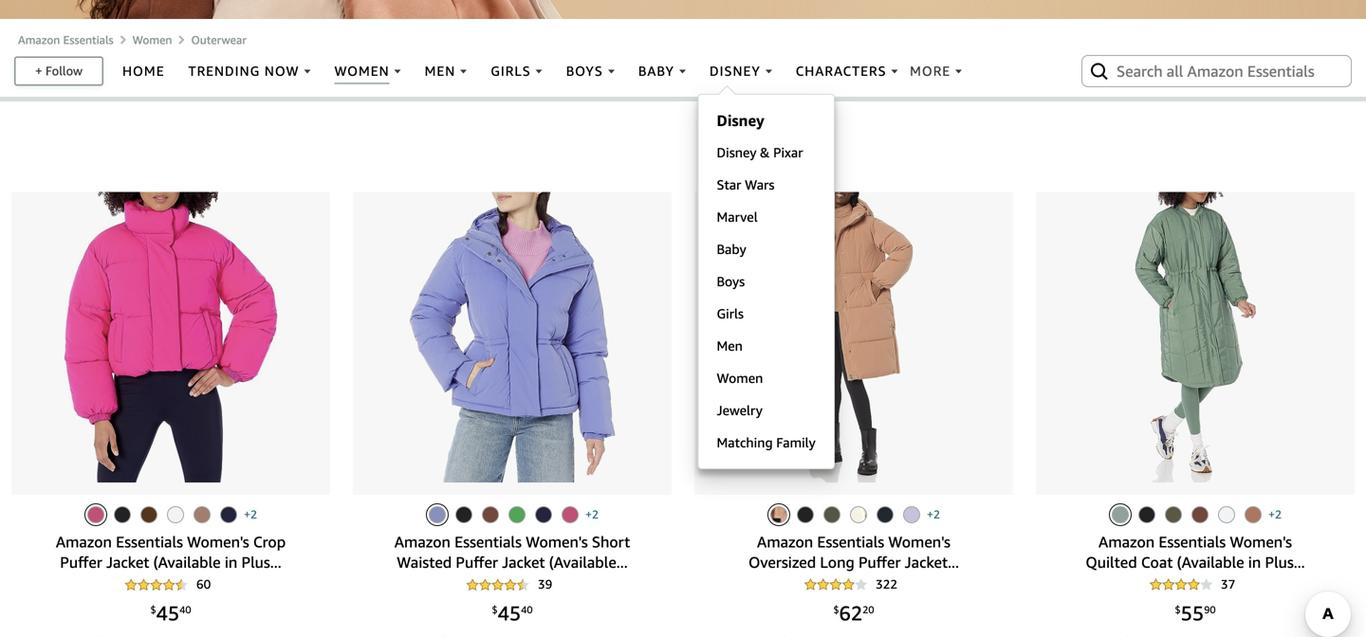 Task type: locate. For each thing, give the bounding box(es) containing it.
2 $ 45 40 from the left
[[492, 602, 533, 625]]

+ follow
[[35, 64, 83, 78]]

40
[[180, 605, 191, 616], [521, 605, 533, 616]]

+2 link right green image
[[586, 507, 599, 524]]

search image
[[1089, 60, 1111, 83]]

amazon essentials women's short waisted puffer jacket (available in plus size) image
[[410, 192, 615, 483]]

+2
[[244, 508, 257, 522], [586, 508, 599, 522], [927, 508, 941, 522], [1269, 508, 1282, 522]]

deep brown image left navy image
[[140, 507, 158, 524]]

eggshell white image for 62
[[850, 507, 867, 524]]

2 dark olive image from the left
[[1165, 507, 1182, 524]]

light brown image right eggshell white image
[[1245, 507, 1262, 524]]

40 for 60
[[180, 605, 191, 616]]

1 horizontal spatial $ 45 40
[[492, 602, 533, 625]]

0 horizontal spatial neon pink image
[[87, 507, 104, 524]]

deep brown image
[[140, 507, 158, 524], [1192, 507, 1209, 524]]

navy image for 62
[[877, 507, 894, 524]]

dark olive image right black image
[[824, 507, 841, 524]]

2 black image from the left
[[456, 507, 473, 524]]

light brown image
[[771, 507, 788, 524]]

2 $ from the left
[[492, 605, 498, 616]]

amazon essentials women's oversized long puffer jacket (available in plus size) image
[[795, 192, 914, 483]]

1 dark olive image from the left
[[824, 507, 841, 524]]

1 40 from the left
[[180, 605, 191, 616]]

light brown image
[[194, 507, 211, 524], [1245, 507, 1262, 524]]

0 horizontal spatial eggshell white image
[[167, 507, 184, 524]]

1 neon pink image from the left
[[87, 507, 104, 524]]

1 eggshell white image from the left
[[167, 507, 184, 524]]

+2 link for 39
[[586, 507, 599, 524]]

1 +2 from the left
[[244, 508, 257, 522]]

1 horizontal spatial navy image
[[877, 507, 894, 524]]

2 +2 link from the left
[[586, 507, 599, 524]]

2 45 from the left
[[498, 602, 521, 625]]

1 horizontal spatial neon pink image
[[562, 507, 579, 524]]

$ inside $ 55 90
[[1175, 605, 1181, 616]]

black image
[[114, 507, 131, 524], [456, 507, 473, 524], [1139, 507, 1156, 524]]

2 horizontal spatial black image
[[1139, 507, 1156, 524]]

0 horizontal spatial $ 45 40
[[150, 602, 191, 625]]

0 horizontal spatial 45
[[156, 602, 180, 625]]

green image
[[509, 507, 526, 524]]

neon pink image
[[87, 507, 104, 524], [562, 507, 579, 524]]

eggshell white image
[[167, 507, 184, 524], [850, 507, 867, 524]]

1 black image from the left
[[114, 507, 131, 524]]

0 horizontal spatial 40
[[180, 605, 191, 616]]

$ 62 20
[[834, 602, 875, 625]]

amazon
[[18, 33, 60, 47]]

39
[[538, 578, 553, 592]]

3 black image from the left
[[1139, 507, 1156, 524]]

2 neon pink image from the left
[[562, 507, 579, 524]]

eggshell white image left navy image
[[167, 507, 184, 524]]

1 $ from the left
[[150, 605, 156, 616]]

45 for 39
[[498, 602, 521, 625]]

1 horizontal spatial eggshell white image
[[850, 507, 867, 524]]

navy image
[[535, 507, 552, 524], [877, 507, 894, 524]]

eggshell white image
[[1219, 507, 1236, 524]]

+2 link right eggshell white image
[[1269, 507, 1282, 524]]

$ 45 40
[[150, 602, 191, 625], [492, 602, 533, 625]]

0 horizontal spatial light brown image
[[194, 507, 211, 524]]

$
[[150, 605, 156, 616], [492, 605, 498, 616], [834, 605, 840, 616], [1175, 605, 1181, 616]]

1 horizontal spatial 40
[[521, 605, 533, 616]]

+2 right eggshell white image
[[1269, 508, 1282, 522]]

1 $ 45 40 from the left
[[150, 602, 191, 625]]

4 +2 link from the left
[[1269, 507, 1282, 524]]

0 horizontal spatial navy image
[[535, 507, 552, 524]]

40 for 39
[[521, 605, 533, 616]]

1 +2 link from the left
[[244, 507, 257, 524]]

1 deep brown image from the left
[[140, 507, 158, 524]]

+2 right green image
[[586, 508, 599, 522]]

1 horizontal spatial light brown image
[[1245, 507, 1262, 524]]

+2 link
[[244, 507, 257, 524], [586, 507, 599, 524], [927, 507, 941, 524], [1269, 507, 1282, 524]]

60
[[196, 578, 211, 592]]

2 eggshell white image from the left
[[850, 507, 867, 524]]

$ for 322
[[834, 605, 840, 616]]

2 navy image from the left
[[877, 507, 894, 524]]

1 horizontal spatial dark olive image
[[1165, 507, 1182, 524]]

eggshell white image right black image
[[850, 507, 867, 524]]

women
[[132, 33, 172, 47]]

+2 link right the purple image
[[927, 507, 941, 524]]

45
[[156, 602, 180, 625], [498, 602, 521, 625]]

0 horizontal spatial deep brown image
[[140, 507, 158, 524]]

outerwear link
[[191, 33, 247, 47]]

55
[[1181, 602, 1205, 625]]

+2 for 39
[[586, 508, 599, 522]]

4 +2 from the left
[[1269, 508, 1282, 522]]

1 45 from the left
[[156, 602, 180, 625]]

+2 right navy image
[[244, 508, 257, 522]]

3 $ from the left
[[834, 605, 840, 616]]

$ for 60
[[150, 605, 156, 616]]

dark olive image for 62
[[824, 507, 841, 524]]

90
[[1205, 605, 1216, 616]]

+2 right the purple image
[[927, 508, 941, 522]]

dark olive image left eggshell white image
[[1165, 507, 1182, 524]]

4 $ from the left
[[1175, 605, 1181, 616]]

black image for 39
[[456, 507, 473, 524]]

deep brown image left eggshell white image
[[1192, 507, 1209, 524]]

dark olive image
[[824, 507, 841, 524], [1165, 507, 1182, 524]]

1 horizontal spatial deep brown image
[[1192, 507, 1209, 524]]

navy image right green image
[[535, 507, 552, 524]]

navy image
[[220, 507, 237, 524]]

1 horizontal spatial 45
[[498, 602, 521, 625]]

1 navy image from the left
[[535, 507, 552, 524]]

2 deep brown image from the left
[[1192, 507, 1209, 524]]

$ for 37
[[1175, 605, 1181, 616]]

20
[[863, 605, 875, 616]]

0 horizontal spatial dark olive image
[[824, 507, 841, 524]]

navy image left the purple image
[[877, 507, 894, 524]]

+2 link right navy image
[[244, 507, 257, 524]]

3 +2 link from the left
[[927, 507, 941, 524]]

45 for 60
[[156, 602, 180, 625]]

+ follow button
[[16, 58, 102, 84]]

2 +2 from the left
[[586, 508, 599, 522]]

3 +2 from the left
[[927, 508, 941, 522]]

black image for 37
[[1139, 507, 1156, 524]]

$ inside $ 62 20
[[834, 605, 840, 616]]

0 horizontal spatial black image
[[114, 507, 131, 524]]

outerwear
[[191, 33, 247, 47]]

light brown image left navy image
[[194, 507, 211, 524]]

1 horizontal spatial black image
[[456, 507, 473, 524]]

+2 for 37
[[1269, 508, 1282, 522]]

2 40 from the left
[[521, 605, 533, 616]]



Task type: vqa. For each thing, say whether or not it's contained in the screenshot.


Task type: describe. For each thing, give the bounding box(es) containing it.
deep brown image
[[482, 507, 499, 524]]

black image for 60
[[114, 507, 131, 524]]

purple blue image
[[429, 507, 446, 524]]

1 light brown image from the left
[[194, 507, 211, 524]]

follow
[[46, 64, 83, 78]]

322
[[876, 578, 898, 592]]

$ 45 40 for 60
[[150, 602, 191, 625]]

+2 for 60
[[244, 508, 257, 522]]

+2 link for 37
[[1269, 507, 1282, 524]]

$ 45 40 for 39
[[492, 602, 533, 625]]

+2 for 322
[[927, 508, 941, 522]]

eggshell white image for 45
[[167, 507, 184, 524]]

37
[[1221, 578, 1236, 592]]

purple image
[[903, 507, 921, 524]]

essentials
[[63, 33, 113, 47]]

amazon essentials link
[[18, 33, 113, 47]]

Search all Amazon Essentials search field
[[1117, 55, 1321, 87]]

$ 55 90
[[1175, 602, 1216, 625]]

black image
[[797, 507, 814, 524]]

amazon essentials women's crop puffer jacket (available in plus size) image
[[64, 192, 278, 483]]

62
[[840, 602, 863, 625]]

+2 link for 322
[[927, 507, 941, 524]]

$ for 39
[[492, 605, 498, 616]]

women link
[[132, 33, 172, 47]]

dark olive image for 55
[[1165, 507, 1182, 524]]

+2 link for 60
[[244, 507, 257, 524]]

2 light brown image from the left
[[1245, 507, 1262, 524]]

navy image for 45
[[535, 507, 552, 524]]

amazon essentials women's quilted coat (available in plus size) image
[[1135, 192, 1256, 483]]

sage green image
[[1112, 507, 1129, 524]]

+
[[35, 64, 42, 78]]

amazon essentials
[[18, 33, 113, 47]]



